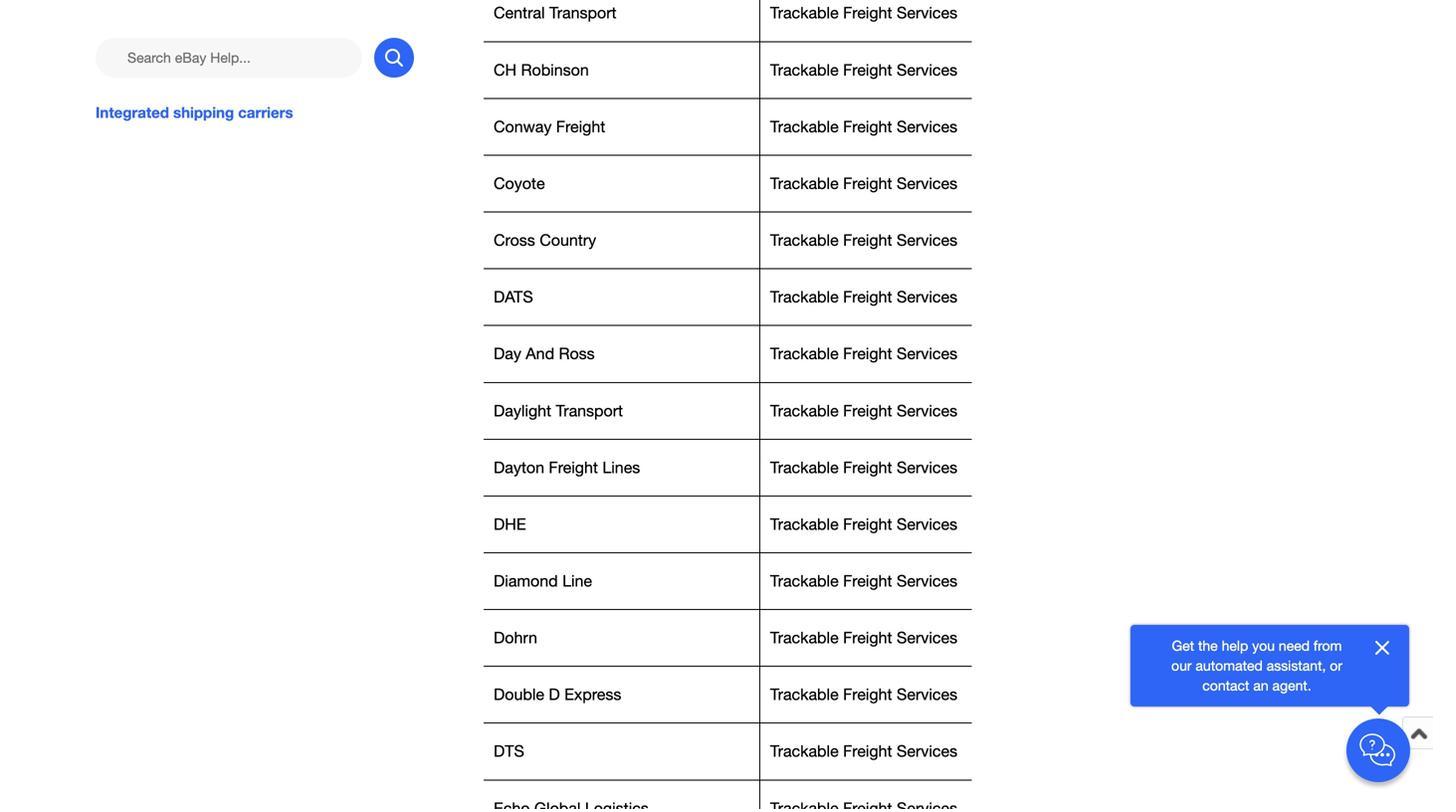 Task type: locate. For each thing, give the bounding box(es) containing it.
trackable freight services for diamond line
[[770, 572, 958, 590]]

trackable for dayton freight lines
[[770, 458, 839, 477]]

central transport
[[494, 4, 617, 22]]

ross
[[559, 345, 595, 363]]

2 services from the top
[[897, 61, 958, 79]]

services for central transport
[[897, 4, 958, 22]]

services for dts
[[897, 742, 958, 761]]

2 trackable from the top
[[770, 61, 839, 79]]

transport for central transport
[[549, 4, 617, 22]]

contact
[[1203, 677, 1250, 694]]

freight for dayton freight lines
[[843, 458, 892, 477]]

9 trackable from the top
[[770, 458, 839, 477]]

11 trackable freight services from the top
[[770, 572, 958, 590]]

12 services from the top
[[897, 629, 958, 647]]

transport down ross
[[556, 401, 623, 420]]

10 trackable freight services from the top
[[770, 515, 958, 533]]

day and ross
[[494, 345, 595, 363]]

1 vertical spatial transport
[[556, 401, 623, 420]]

transport up robinson
[[549, 4, 617, 22]]

services for dayton freight lines
[[897, 458, 958, 477]]

transport
[[549, 4, 617, 22], [556, 401, 623, 420]]

freight for dohrn
[[843, 629, 892, 647]]

5 services from the top
[[897, 231, 958, 249]]

get the help you need from our automated assistant, or contact an agent. tooltip
[[1163, 636, 1352, 696]]

services
[[897, 4, 958, 22], [897, 61, 958, 79], [897, 117, 958, 136], [897, 174, 958, 193], [897, 231, 958, 249], [897, 288, 958, 306], [897, 345, 958, 363], [897, 401, 958, 420], [897, 458, 958, 477], [897, 515, 958, 533], [897, 572, 958, 590], [897, 629, 958, 647], [897, 685, 958, 704], [897, 742, 958, 761]]

dayton freight lines
[[494, 458, 640, 477]]

agent.
[[1273, 677, 1312, 694]]

trackable
[[770, 4, 839, 22], [770, 61, 839, 79], [770, 117, 839, 136], [770, 174, 839, 193], [770, 231, 839, 249], [770, 288, 839, 306], [770, 345, 839, 363], [770, 401, 839, 420], [770, 458, 839, 477], [770, 515, 839, 533], [770, 572, 839, 590], [770, 629, 839, 647], [770, 685, 839, 704], [770, 742, 839, 761]]

5 trackable freight services from the top
[[770, 231, 958, 249]]

8 services from the top
[[897, 401, 958, 420]]

freight for cross country
[[843, 231, 892, 249]]

trackable for dohrn
[[770, 629, 839, 647]]

from
[[1314, 637, 1342, 654]]

freight for conway freight
[[843, 117, 892, 136]]

3 trackable freight services from the top
[[770, 117, 958, 136]]

trackable freight services for dats
[[770, 288, 958, 306]]

dats
[[494, 288, 533, 306]]

robinson
[[521, 61, 589, 79]]

13 trackable freight services from the top
[[770, 685, 958, 704]]

12 trackable from the top
[[770, 629, 839, 647]]

1 services from the top
[[897, 4, 958, 22]]

Search eBay Help... text field
[[96, 38, 362, 78]]

you
[[1252, 637, 1275, 654]]

assistant,
[[1267, 657, 1326, 674]]

14 trackable from the top
[[770, 742, 839, 761]]

trackable freight services for dhe
[[770, 515, 958, 533]]

1 trackable from the top
[[770, 4, 839, 22]]

trackable for dats
[[770, 288, 839, 306]]

3 services from the top
[[897, 117, 958, 136]]

trackable for daylight transport
[[770, 401, 839, 420]]

6 trackable freight services from the top
[[770, 288, 958, 306]]

5 trackable from the top
[[770, 231, 839, 249]]

trackable for dhe
[[770, 515, 839, 533]]

services for dats
[[897, 288, 958, 306]]

diamond
[[494, 572, 558, 590]]

11 trackable from the top
[[770, 572, 839, 590]]

get the help you need from our automated assistant, or contact an agent.
[[1171, 637, 1343, 694]]

cross
[[494, 231, 535, 249]]

7 trackable freight services from the top
[[770, 345, 958, 363]]

4 services from the top
[[897, 174, 958, 193]]

services for conway freight
[[897, 117, 958, 136]]

7 trackable from the top
[[770, 345, 839, 363]]

trackable freight services
[[770, 4, 958, 22], [770, 61, 958, 79], [770, 117, 958, 136], [770, 174, 958, 193], [770, 231, 958, 249], [770, 288, 958, 306], [770, 345, 958, 363], [770, 401, 958, 420], [770, 458, 958, 477], [770, 515, 958, 533], [770, 572, 958, 590], [770, 629, 958, 647], [770, 685, 958, 704], [770, 742, 958, 761]]

trackable for diamond line
[[770, 572, 839, 590]]

11 services from the top
[[897, 572, 958, 590]]

dts
[[494, 742, 524, 761]]

trackable freight services for dayton freight lines
[[770, 458, 958, 477]]

services for double d express
[[897, 685, 958, 704]]

diamond line
[[494, 572, 592, 590]]

freight for diamond line
[[843, 572, 892, 590]]

10 services from the top
[[897, 515, 958, 533]]

freight for dats
[[843, 288, 892, 306]]

freight for day and ross
[[843, 345, 892, 363]]

10 trackable from the top
[[770, 515, 839, 533]]

trackable for central transport
[[770, 4, 839, 22]]

trackable freight services for conway freight
[[770, 117, 958, 136]]

4 trackable from the top
[[770, 174, 839, 193]]

3 trackable from the top
[[770, 117, 839, 136]]

trackable freight services for dts
[[770, 742, 958, 761]]

6 services from the top
[[897, 288, 958, 306]]

9 services from the top
[[897, 458, 958, 477]]

shipping
[[173, 104, 234, 121]]

trackable freight services for dohrn
[[770, 629, 958, 647]]

1 trackable freight services from the top
[[770, 4, 958, 22]]

freight
[[843, 4, 892, 22], [843, 61, 892, 79], [556, 117, 605, 136], [843, 117, 892, 136], [843, 174, 892, 193], [843, 231, 892, 249], [843, 288, 892, 306], [843, 345, 892, 363], [843, 401, 892, 420], [549, 458, 598, 477], [843, 458, 892, 477], [843, 515, 892, 533], [843, 572, 892, 590], [843, 629, 892, 647], [843, 685, 892, 704], [843, 742, 892, 761]]

9 trackable freight services from the top
[[770, 458, 958, 477]]

13 trackable from the top
[[770, 685, 839, 704]]

services for cross country
[[897, 231, 958, 249]]

the
[[1198, 637, 1218, 654]]

double d express
[[494, 685, 621, 704]]

carriers
[[238, 104, 293, 121]]

dayton
[[494, 458, 544, 477]]

2 trackable freight services from the top
[[770, 61, 958, 79]]

0 vertical spatial transport
[[549, 4, 617, 22]]

6 trackable from the top
[[770, 288, 839, 306]]

double
[[494, 685, 544, 704]]

13 services from the top
[[897, 685, 958, 704]]

freight for double d express
[[843, 685, 892, 704]]

ch
[[494, 61, 517, 79]]

4 trackable freight services from the top
[[770, 174, 958, 193]]

help
[[1222, 637, 1248, 654]]

freight for dts
[[843, 742, 892, 761]]

8 trackable freight services from the top
[[770, 401, 958, 420]]

14 trackable freight services from the top
[[770, 742, 958, 761]]

8 trackable from the top
[[770, 401, 839, 420]]

12 trackable freight services from the top
[[770, 629, 958, 647]]

7 services from the top
[[897, 345, 958, 363]]

14 services from the top
[[897, 742, 958, 761]]

trackable for ch robinson
[[770, 61, 839, 79]]

transport for daylight transport
[[556, 401, 623, 420]]

daylight transport
[[494, 401, 623, 420]]

services for day and ross
[[897, 345, 958, 363]]

trackable for conway freight
[[770, 117, 839, 136]]



Task type: vqa. For each thing, say whether or not it's contained in the screenshot.
Trackable Freight Services related to DATS
yes



Task type: describe. For each thing, give the bounding box(es) containing it.
integrated
[[96, 104, 169, 121]]

trackable freight services for double d express
[[770, 685, 958, 704]]

services for ch robinson
[[897, 61, 958, 79]]

coyote
[[494, 174, 545, 193]]

dhe
[[494, 515, 526, 533]]

freight for central transport
[[843, 4, 892, 22]]

dohrn
[[494, 629, 537, 647]]

services for dhe
[[897, 515, 958, 533]]

trackable for day and ross
[[770, 345, 839, 363]]

trackable freight services for coyote
[[770, 174, 958, 193]]

need
[[1279, 637, 1310, 654]]

integrated shipping carriers link
[[96, 102, 414, 123]]

trackable freight services for ch robinson
[[770, 61, 958, 79]]

trackable for double d express
[[770, 685, 839, 704]]

lines
[[603, 458, 640, 477]]

services for diamond line
[[897, 572, 958, 590]]

services for dohrn
[[897, 629, 958, 647]]

ch robinson
[[494, 61, 589, 79]]

d
[[549, 685, 560, 704]]

services for daylight transport
[[897, 401, 958, 420]]

an
[[1253, 677, 1269, 694]]

central
[[494, 4, 545, 22]]

line
[[562, 572, 592, 590]]

freight for ch robinson
[[843, 61, 892, 79]]

country
[[540, 231, 596, 249]]

express
[[564, 685, 621, 704]]

integrated shipping carriers
[[96, 104, 293, 121]]

trackable freight services for central transport
[[770, 4, 958, 22]]

trackable freight services for day and ross
[[770, 345, 958, 363]]

our
[[1171, 657, 1192, 674]]

freight for coyote
[[843, 174, 892, 193]]

conway freight
[[494, 117, 605, 136]]

services for coyote
[[897, 174, 958, 193]]

freight for dhe
[[843, 515, 892, 533]]

and
[[526, 345, 554, 363]]

cross country
[[494, 231, 596, 249]]

day
[[494, 345, 521, 363]]

daylight
[[494, 401, 551, 420]]

trackable for dts
[[770, 742, 839, 761]]

trackable for coyote
[[770, 174, 839, 193]]

trackable for cross country
[[770, 231, 839, 249]]

or
[[1330, 657, 1343, 674]]

trackable freight services for cross country
[[770, 231, 958, 249]]

automated
[[1196, 657, 1263, 674]]

get
[[1172, 637, 1194, 654]]

conway
[[494, 117, 552, 136]]

trackable freight services for daylight transport
[[770, 401, 958, 420]]

freight for daylight transport
[[843, 401, 892, 420]]



